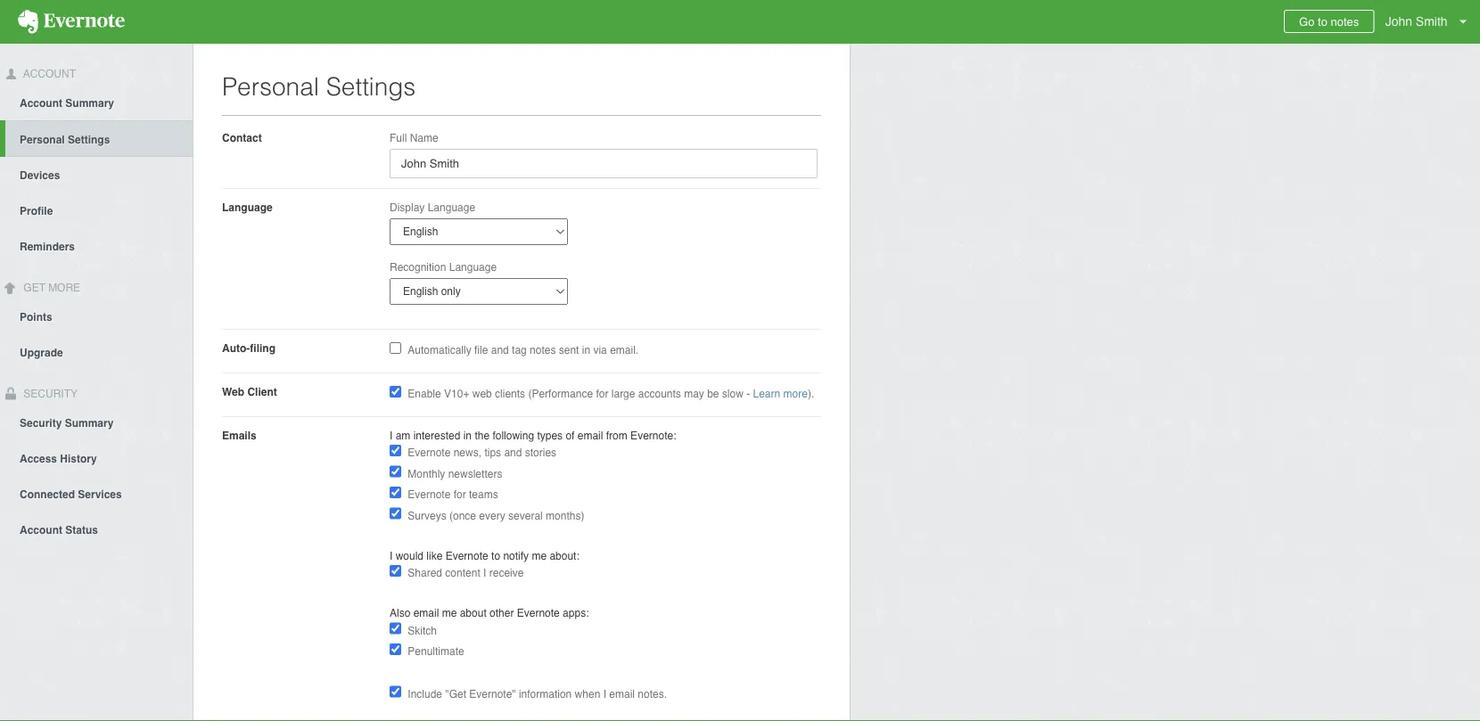 Task type: describe. For each thing, give the bounding box(es) containing it.
evernote for teams
[[408, 489, 498, 501]]

0 vertical spatial and
[[491, 344, 509, 357]]

i would like evernote to notify me about:
[[390, 550, 580, 562]]

client
[[248, 386, 277, 398]]

(performance
[[528, 388, 593, 401]]

am
[[396, 430, 411, 442]]

recognition
[[390, 261, 446, 273]]

account summary link
[[0, 85, 193, 120]]

auto-
[[222, 342, 250, 355]]

security summary link
[[0, 404, 193, 440]]

).
[[808, 388, 815, 401]]

notes.
[[638, 688, 667, 701]]

display
[[390, 201, 425, 214]]

get
[[23, 282, 45, 294]]

v10+
[[444, 388, 470, 401]]

i right when
[[604, 688, 607, 701]]

tag
[[512, 344, 527, 357]]

i down i would like evernote to notify me about:
[[484, 567, 487, 580]]

skitch
[[408, 625, 437, 637]]

0 vertical spatial email
[[578, 430, 603, 442]]

security for security
[[21, 388, 78, 400]]

web
[[222, 386, 245, 398]]

john smith link
[[1381, 0, 1481, 44]]

surveys (once every several months)
[[408, 510, 585, 522]]

following
[[493, 430, 534, 442]]

account for account summary
[[20, 97, 62, 110]]

points
[[20, 311, 52, 323]]

more
[[48, 282, 80, 294]]

points link
[[0, 298, 193, 334]]

connected
[[20, 488, 75, 501]]

include
[[408, 688, 442, 701]]

would
[[396, 550, 424, 562]]

enable v10+ web clients (performance for large accounts may be slow - learn more ).
[[408, 388, 815, 401]]

more
[[784, 388, 808, 401]]

newsletters
[[448, 468, 503, 480]]

Monthly newsletters checkbox
[[390, 466, 401, 478]]

account summary
[[20, 97, 114, 110]]

go to notes link
[[1285, 10, 1375, 33]]

security summary
[[20, 417, 114, 429]]

go
[[1300, 15, 1315, 28]]

evernote link
[[0, 0, 143, 44]]

1 vertical spatial personal
[[20, 134, 65, 146]]

language down contact
[[222, 201, 273, 214]]

smith
[[1417, 14, 1448, 29]]

evernote up shared content i receive
[[446, 550, 489, 562]]

slow
[[722, 388, 744, 401]]

contact
[[222, 132, 262, 144]]

to inside go to notes link
[[1319, 15, 1328, 28]]

0 vertical spatial personal
[[222, 72, 319, 101]]

about
[[460, 607, 487, 620]]

learn more link
[[753, 388, 808, 401]]

of
[[566, 430, 575, 442]]

status
[[65, 524, 98, 536]]

1 horizontal spatial settings
[[326, 72, 416, 101]]

0 horizontal spatial to
[[492, 550, 501, 562]]

1 vertical spatial personal settings
[[20, 134, 110, 146]]

account for account
[[21, 68, 76, 80]]

news,
[[454, 447, 482, 459]]

language for recognition
[[449, 261, 497, 273]]

teams
[[469, 489, 498, 501]]

Full Name text field
[[390, 149, 818, 178]]

access history
[[20, 453, 97, 465]]

several
[[509, 510, 543, 522]]

history
[[60, 453, 97, 465]]

when
[[575, 688, 601, 701]]

automatically file and tag notes sent in via email.
[[408, 344, 639, 357]]

about:
[[550, 550, 580, 562]]

Evernote news, tips and stories checkbox
[[390, 445, 401, 457]]

file
[[475, 344, 488, 357]]

email.
[[610, 344, 639, 357]]

Automatically file and tag notes sent in via email. checkbox
[[390, 343, 401, 354]]

notify
[[503, 550, 529, 562]]

2 horizontal spatial email
[[610, 688, 635, 701]]

Surveys (once every several months) checkbox
[[390, 508, 401, 520]]

emails
[[222, 430, 257, 442]]

may
[[684, 388, 705, 401]]

access
[[20, 453, 57, 465]]

evernote image
[[0, 10, 143, 34]]

other
[[490, 607, 514, 620]]

devices link
[[0, 157, 193, 193]]

recognition language
[[390, 261, 497, 273]]

1 vertical spatial email
[[414, 607, 439, 620]]

john
[[1386, 14, 1413, 29]]

1 vertical spatial for
[[454, 489, 466, 501]]

Include "Get Evernote" information when I email notes. checkbox
[[390, 686, 401, 698]]

receive
[[490, 567, 524, 580]]

sent
[[559, 344, 579, 357]]

evernote"
[[469, 688, 516, 701]]

1 horizontal spatial for
[[596, 388, 609, 401]]

0 vertical spatial personal settings
[[222, 72, 416, 101]]

Skitch checkbox
[[390, 623, 401, 635]]



Task type: vqa. For each thing, say whether or not it's contained in the screenshot.
Background image
no



Task type: locate. For each thing, give the bounding box(es) containing it.
Shared content I receive checkbox
[[390, 566, 401, 577]]

for up (once
[[454, 489, 466, 501]]

types
[[537, 430, 563, 442]]

1 vertical spatial summary
[[65, 417, 114, 429]]

monthly
[[408, 468, 445, 480]]

1 vertical spatial to
[[492, 550, 501, 562]]

1 vertical spatial me
[[442, 607, 457, 620]]

and
[[491, 344, 509, 357], [504, 447, 522, 459]]

1 vertical spatial settings
[[68, 134, 110, 146]]

account status
[[20, 524, 98, 536]]

language right display
[[428, 201, 476, 214]]

in
[[582, 344, 591, 357], [464, 430, 472, 442]]

evernote down interested
[[408, 447, 451, 459]]

connected services link
[[0, 476, 193, 512]]

me left about
[[442, 607, 457, 620]]

in left the
[[464, 430, 472, 442]]

i
[[390, 430, 393, 442], [390, 550, 393, 562], [484, 567, 487, 580], [604, 688, 607, 701]]

information
[[519, 688, 572, 701]]

0 vertical spatial in
[[582, 344, 591, 357]]

email
[[578, 430, 603, 442], [414, 607, 439, 620], [610, 688, 635, 701]]

clients
[[495, 388, 526, 401]]

i left am
[[390, 430, 393, 442]]

security up the security summary
[[21, 388, 78, 400]]

get more
[[21, 282, 80, 294]]

in left via
[[582, 344, 591, 357]]

to left notify
[[492, 550, 501, 562]]

penultimate
[[408, 646, 465, 658]]

"get
[[445, 688, 467, 701]]

0 vertical spatial me
[[532, 550, 547, 562]]

settings up devices link
[[68, 134, 110, 146]]

0 vertical spatial account
[[21, 68, 76, 80]]

1 vertical spatial in
[[464, 430, 472, 442]]

access history link
[[0, 440, 193, 476]]

john smith
[[1386, 14, 1448, 29]]

account down connected
[[20, 524, 62, 536]]

notes right "tag"
[[530, 344, 556, 357]]

display language
[[390, 201, 476, 214]]

0 horizontal spatial me
[[442, 607, 457, 620]]

0 vertical spatial settings
[[326, 72, 416, 101]]

shared content i receive
[[408, 567, 524, 580]]

shared
[[408, 567, 442, 580]]

enable
[[408, 388, 441, 401]]

account
[[21, 68, 76, 80], [20, 97, 62, 110], [20, 524, 62, 536]]

interested
[[414, 430, 461, 442]]

1 horizontal spatial notes
[[1331, 15, 1360, 28]]

personal up contact
[[222, 72, 319, 101]]

personal settings
[[222, 72, 416, 101], [20, 134, 110, 146]]

1 vertical spatial security
[[20, 417, 62, 429]]

monthly newsletters
[[408, 468, 503, 480]]

include "get evernote" information when i email notes.
[[408, 688, 667, 701]]

email up skitch at the bottom
[[414, 607, 439, 620]]

full name
[[390, 132, 439, 144]]

notes right go
[[1331, 15, 1360, 28]]

i up shared content i receive option
[[390, 550, 393, 562]]

summary for account summary
[[65, 97, 114, 110]]

evernote
[[408, 447, 451, 459], [408, 489, 451, 501], [446, 550, 489, 562], [517, 607, 560, 620]]

0 vertical spatial to
[[1319, 15, 1328, 28]]

via
[[594, 344, 607, 357]]

security for security summary
[[20, 417, 62, 429]]

personal up devices
[[20, 134, 65, 146]]

1 vertical spatial account
[[20, 97, 62, 110]]

tips
[[485, 447, 501, 459]]

web client
[[222, 386, 277, 398]]

0 vertical spatial summary
[[65, 97, 114, 110]]

me right notify
[[532, 550, 547, 562]]

summary up access history 'link'
[[65, 417, 114, 429]]

1 horizontal spatial personal
[[222, 72, 319, 101]]

0 horizontal spatial email
[[414, 607, 439, 620]]

Evernote for teams checkbox
[[390, 487, 401, 499]]

0 vertical spatial security
[[21, 388, 78, 400]]

accounts
[[639, 388, 681, 401]]

auto-filing
[[222, 342, 276, 355]]

Penultimate checkbox
[[390, 644, 401, 656]]

0 horizontal spatial in
[[464, 430, 472, 442]]

2 vertical spatial account
[[20, 524, 62, 536]]

reminders
[[20, 241, 75, 253]]

0 vertical spatial notes
[[1331, 15, 1360, 28]]

reminders link
[[0, 228, 193, 264]]

1 horizontal spatial email
[[578, 430, 603, 442]]

1 horizontal spatial in
[[582, 344, 591, 357]]

settings up full at the left top of page
[[326, 72, 416, 101]]

1 vertical spatial notes
[[530, 344, 556, 357]]

the
[[475, 430, 490, 442]]

personal settings link
[[5, 120, 193, 157]]

email right 'of'
[[578, 430, 603, 442]]

summary
[[65, 97, 114, 110], [65, 417, 114, 429]]

stories
[[525, 447, 557, 459]]

also
[[390, 607, 411, 620]]

me
[[532, 550, 547, 562], [442, 607, 457, 620]]

to
[[1319, 15, 1328, 28], [492, 550, 501, 562]]

language right "recognition"
[[449, 261, 497, 273]]

language
[[222, 201, 273, 214], [428, 201, 476, 214], [449, 261, 497, 273]]

filing
[[250, 342, 276, 355]]

upgrade
[[20, 347, 63, 359]]

for left large
[[596, 388, 609, 401]]

account for account status
[[20, 524, 62, 536]]

evernote news, tips and stories
[[408, 447, 557, 459]]

0 horizontal spatial settings
[[68, 134, 110, 146]]

profile link
[[0, 193, 193, 228]]

0 horizontal spatial notes
[[530, 344, 556, 357]]

0 horizontal spatial personal settings
[[20, 134, 110, 146]]

like
[[427, 550, 443, 562]]

go to notes
[[1300, 15, 1360, 28]]

be
[[708, 388, 719, 401]]

1 horizontal spatial me
[[532, 550, 547, 562]]

1 horizontal spatial to
[[1319, 15, 1328, 28]]

months)
[[546, 510, 585, 522]]

profile
[[20, 205, 53, 217]]

account up account summary
[[21, 68, 76, 80]]

account status link
[[0, 512, 193, 547]]

personal
[[222, 72, 319, 101], [20, 134, 65, 146]]

large
[[612, 388, 636, 401]]

services
[[78, 488, 122, 501]]

2 vertical spatial email
[[610, 688, 635, 701]]

0 vertical spatial for
[[596, 388, 609, 401]]

(once
[[450, 510, 476, 522]]

account up personal settings link
[[20, 97, 62, 110]]

upgrade link
[[0, 334, 193, 370]]

evernote up surveys
[[408, 489, 451, 501]]

and right file
[[491, 344, 509, 357]]

learn
[[753, 388, 781, 401]]

automatically
[[408, 344, 472, 357]]

settings
[[326, 72, 416, 101], [68, 134, 110, 146]]

content
[[445, 567, 481, 580]]

0 horizontal spatial personal
[[20, 134, 65, 146]]

None checkbox
[[390, 386, 401, 398]]

i am interested in the following types of email from evernote:
[[390, 430, 677, 442]]

surveys
[[408, 510, 447, 522]]

security
[[21, 388, 78, 400], [20, 417, 62, 429]]

1 horizontal spatial personal settings
[[222, 72, 416, 101]]

name
[[410, 132, 439, 144]]

email left notes.
[[610, 688, 635, 701]]

and down following
[[504, 447, 522, 459]]

devices
[[20, 169, 60, 182]]

summary for security summary
[[65, 417, 114, 429]]

apps:
[[563, 607, 589, 620]]

security inside "security summary" link
[[20, 417, 62, 429]]

evernote right other
[[517, 607, 560, 620]]

language for display
[[428, 201, 476, 214]]

summary up personal settings link
[[65, 97, 114, 110]]

notes inside go to notes link
[[1331, 15, 1360, 28]]

web
[[473, 388, 492, 401]]

0 horizontal spatial for
[[454, 489, 466, 501]]

to right go
[[1319, 15, 1328, 28]]

security up access
[[20, 417, 62, 429]]

1 vertical spatial and
[[504, 447, 522, 459]]



